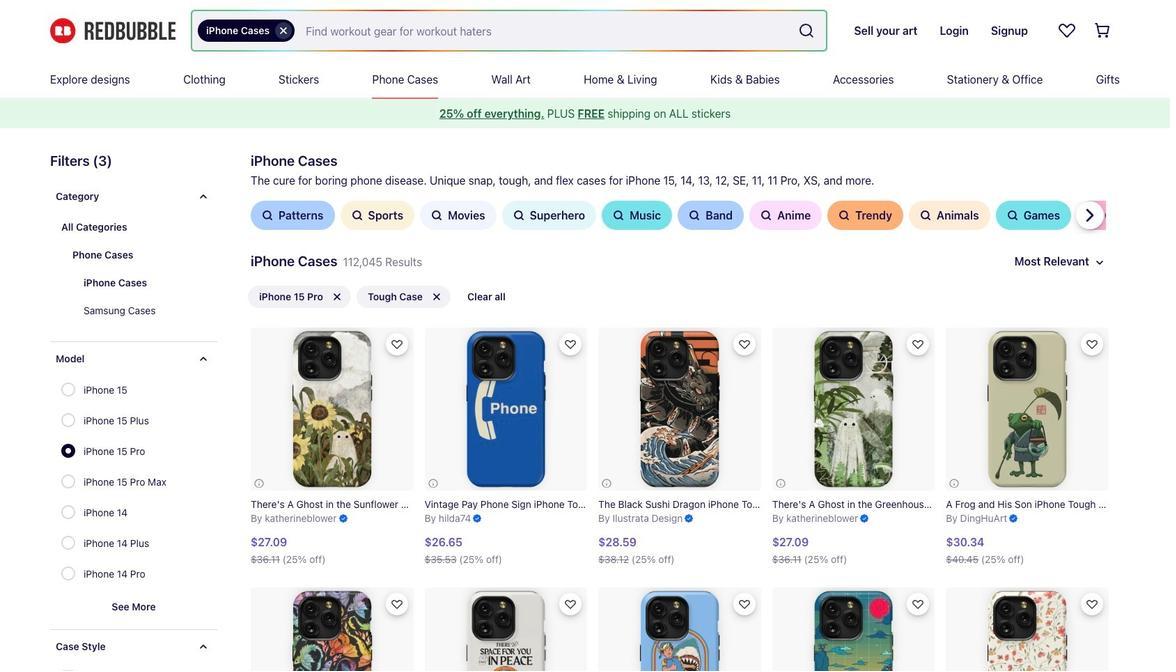 Task type: locate. For each thing, give the bounding box(es) containing it.
there is space for you to exist in peace iphone tough case image
[[425, 588, 588, 671]]

to the next adventure! iphone tough case image
[[773, 588, 936, 671]]

1 menu item from the left
[[50, 61, 130, 98]]

none radio inside model option group
[[61, 383, 75, 397]]

4 menu item from the left
[[373, 61, 439, 98]]

3 menu item from the left
[[279, 61, 319, 98]]

menu bar
[[50, 61, 1121, 98]]

9 menu item from the left
[[948, 61, 1044, 98]]

model option group
[[61, 376, 175, 590]]

5 menu item from the left
[[492, 61, 531, 98]]

112,045 results element
[[28, 151, 1156, 671]]

dragon fire dark rainbow iphone tough case image
[[251, 588, 414, 671]]

None field
[[192, 11, 827, 50]]

a frog and his son iphone tough case image
[[947, 328, 1110, 490]]

7 menu item from the left
[[711, 61, 780, 98]]

None radio
[[61, 383, 75, 397]]

menu item
[[50, 61, 130, 98], [183, 61, 226, 98], [279, 61, 319, 98], [373, 61, 439, 98], [492, 61, 531, 98], [584, 61, 658, 98], [711, 61, 780, 98], [834, 61, 895, 98], [948, 61, 1044, 98], [1097, 61, 1121, 98]]

Search term search field
[[295, 11, 794, 50]]

the black sushi dragon iphone tough case image
[[599, 328, 762, 490]]

None radio
[[61, 413, 75, 427], [61, 444, 75, 458], [61, 475, 75, 489], [61, 505, 75, 519], [61, 536, 75, 550], [61, 567, 75, 581], [61, 413, 75, 427], [61, 444, 75, 458], [61, 475, 75, 489], [61, 505, 75, 519], [61, 536, 75, 550], [61, 567, 75, 581]]



Task type: describe. For each thing, give the bounding box(es) containing it.
2 menu item from the left
[[183, 61, 226, 98]]

6 menu item from the left
[[584, 61, 658, 98]]

stay positive iphone tough case image
[[599, 588, 762, 671]]

8 menu item from the left
[[834, 61, 895, 98]]

vintage floral print iphone tough case image
[[947, 588, 1110, 671]]

there's a ghost in the sunflower field again... iphone tough case image
[[251, 328, 414, 490]]

there's a ghost in the greenhouse again iphone tough case image
[[773, 328, 936, 490]]

vintage pay phone sign iphone tough case image
[[425, 328, 588, 490]]

10 menu item from the left
[[1097, 61, 1121, 98]]



Task type: vqa. For each thing, say whether or not it's contained in the screenshot.
soon
no



